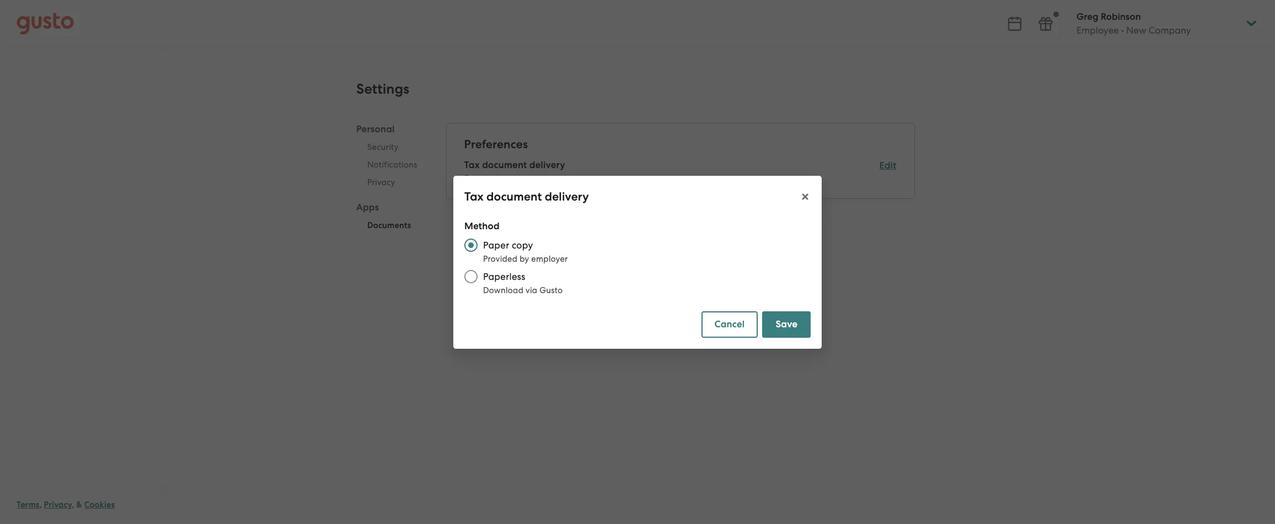 Task type: describe. For each thing, give the bounding box(es) containing it.
document for tax document delivery paper copy
[[482, 159, 527, 171]]

1 vertical spatial privacy link
[[44, 500, 72, 510]]

cookies button
[[84, 499, 115, 512]]

Paper copy radio
[[459, 233, 483, 257]]

by
[[520, 254, 529, 264]]

gusto navigation element
[[0, 47, 165, 92]]

documents link
[[356, 217, 428, 234]]

method
[[464, 220, 500, 232]]

copy inside tax document delivery paper copy
[[492, 173, 513, 184]]

documents
[[367, 221, 411, 231]]

edit link
[[879, 160, 896, 172]]

home image
[[17, 12, 74, 34]]

gusto
[[539, 285, 563, 295]]

notifications link
[[356, 156, 428, 174]]

0 vertical spatial privacy link
[[356, 174, 428, 191]]

tax document delivery element
[[464, 159, 896, 185]]

group containing personal
[[356, 123, 428, 238]]

terms link
[[17, 500, 40, 510]]

cookies
[[84, 500, 115, 510]]

tax for tax document delivery
[[464, 189, 484, 204]]

terms
[[17, 500, 40, 510]]

cancel
[[714, 318, 745, 330]]

via
[[526, 285, 537, 295]]

download via gusto
[[483, 285, 563, 295]]

cancel button
[[701, 311, 758, 338]]

edit
[[879, 160, 896, 172]]



Task type: vqa. For each thing, say whether or not it's contained in the screenshot.
Cookies
yes



Task type: locate. For each thing, give the bounding box(es) containing it.
tax inside dialog
[[464, 189, 484, 204]]

1 vertical spatial tax
[[464, 189, 484, 204]]

personal
[[356, 124, 395, 135]]

privacy inside "group"
[[367, 178, 395, 188]]

privacy
[[367, 178, 395, 188], [44, 500, 72, 510]]

privacy left &
[[44, 500, 72, 510]]

tax for tax document delivery paper copy
[[464, 159, 480, 171]]

document down tax document delivery paper copy
[[486, 189, 542, 204]]

1 horizontal spatial privacy link
[[356, 174, 428, 191]]

tax inside tax document delivery paper copy
[[464, 159, 480, 171]]

download
[[483, 285, 523, 295]]

document
[[482, 159, 527, 171], [486, 189, 542, 204]]

0 horizontal spatial ,
[[40, 500, 42, 510]]

0 vertical spatial tax
[[464, 159, 480, 171]]

privacy down notifications link
[[367, 178, 395, 188]]

Paperless radio
[[459, 264, 483, 289]]

0 vertical spatial document
[[482, 159, 527, 171]]

delivery inside tax document delivery paper copy
[[529, 159, 565, 171]]

delivery for tax document delivery
[[545, 189, 589, 204]]

1 vertical spatial delivery
[[545, 189, 589, 204]]

delivery for tax document delivery paper copy
[[529, 159, 565, 171]]

0 horizontal spatial privacy
[[44, 500, 72, 510]]

1 horizontal spatial ,
[[72, 500, 74, 510]]

security link
[[356, 138, 428, 156]]

paperless
[[483, 271, 525, 282]]

document inside tax document delivery paper copy
[[482, 159, 527, 171]]

&
[[76, 500, 82, 510]]

tax up method
[[464, 189, 484, 204]]

paper inside tax document delivery paper copy
[[464, 173, 490, 184]]

0 vertical spatial copy
[[492, 173, 513, 184]]

2 , from the left
[[72, 500, 74, 510]]

tax document delivery
[[464, 189, 589, 204]]

delivery inside dialog
[[545, 189, 589, 204]]

group
[[356, 123, 428, 238]]

apps
[[356, 202, 379, 213]]

1 vertical spatial paper
[[483, 240, 509, 251]]

save
[[776, 318, 797, 330]]

tax document delivery dialog
[[453, 176, 822, 349]]

preferences group
[[464, 137, 896, 185]]

settings
[[356, 81, 409, 98]]

terms , privacy , & cookies
[[17, 500, 115, 510]]

0 vertical spatial paper
[[464, 173, 490, 184]]

0 vertical spatial privacy
[[367, 178, 395, 188]]

security
[[367, 142, 398, 152]]

paper
[[464, 173, 490, 184], [483, 240, 509, 251]]

copy inside tax document delivery dialog
[[512, 240, 533, 251]]

0 horizontal spatial privacy link
[[44, 500, 72, 510]]

document for tax document delivery
[[486, 189, 542, 204]]

1 vertical spatial copy
[[512, 240, 533, 251]]

document down "preferences"
[[482, 159, 527, 171]]

copy up the tax document delivery
[[492, 173, 513, 184]]

account menu element
[[1062, 0, 1258, 47]]

tax document delivery paper copy
[[464, 159, 565, 184]]

delivery
[[529, 159, 565, 171], [545, 189, 589, 204]]

save button
[[762, 311, 811, 338]]

copy up 'by'
[[512, 240, 533, 251]]

,
[[40, 500, 42, 510], [72, 500, 74, 510]]

employer
[[531, 254, 568, 264]]

1 vertical spatial privacy
[[44, 500, 72, 510]]

paper down "preferences"
[[464, 173, 490, 184]]

provided
[[483, 254, 518, 264]]

1 horizontal spatial privacy
[[367, 178, 395, 188]]

paper up provided
[[483, 240, 509, 251]]

notifications
[[367, 160, 417, 170]]

document inside dialog
[[486, 189, 542, 204]]

provided by employer
[[483, 254, 568, 264]]

privacy link left &
[[44, 500, 72, 510]]

preferences
[[464, 137, 528, 152]]

tax down "preferences"
[[464, 159, 480, 171]]

copy
[[492, 173, 513, 184], [512, 240, 533, 251]]

paper copy
[[483, 240, 533, 251]]

paper inside tax document delivery dialog
[[483, 240, 509, 251]]

0 vertical spatial delivery
[[529, 159, 565, 171]]

privacy link down notifications
[[356, 174, 428, 191]]

privacy link
[[356, 174, 428, 191], [44, 500, 72, 510]]

tax
[[464, 159, 480, 171], [464, 189, 484, 204]]

1 , from the left
[[40, 500, 42, 510]]

1 vertical spatial document
[[486, 189, 542, 204]]



